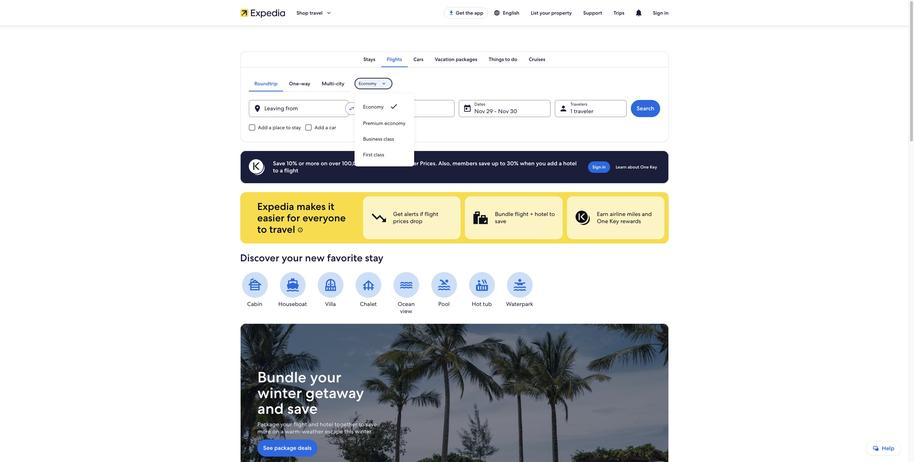 Task type: vqa. For each thing, say whether or not it's contained in the screenshot.
travel inside the Expedia makes it easier for everyone to travel
yes



Task type: locate. For each thing, give the bounding box(es) containing it.
1 nov from the left
[[474, 107, 485, 115]]

nov left the 29
[[474, 107, 485, 115]]

your
[[540, 10, 550, 16], [282, 251, 303, 264], [310, 367, 341, 387], [280, 421, 292, 428]]

nov right the -
[[498, 107, 509, 115]]

1 horizontal spatial sign in
[[653, 10, 669, 16]]

travel
[[310, 10, 323, 16], [269, 223, 295, 236]]

you
[[536, 160, 546, 167]]

bundle inside bundle your winter getaway and save package your flight and hotel together to save more on a warm-weather escape this winter.
[[257, 367, 306, 387]]

1 horizontal spatial sign
[[653, 10, 663, 16]]

package
[[274, 444, 296, 452]]

1 vertical spatial hotel
[[535, 210, 548, 218]]

bundle your winter getaway and save main content
[[0, 26, 909, 462]]

get the app
[[456, 10, 483, 16]]

see
[[263, 444, 273, 452]]

1 horizontal spatial in
[[664, 10, 669, 16]]

add left car
[[315, 124, 324, 131]]

stay right favorite
[[365, 251, 383, 264]]

to down expedia
[[257, 223, 267, 236]]

to left 10%
[[273, 167, 278, 174]]

weather
[[302, 428, 323, 435]]

1 vertical spatial class
[[374, 151, 384, 158]]

xsmall image
[[298, 227, 303, 233]]

bundle flight + hotel to save
[[495, 210, 555, 225]]

class for business class
[[384, 136, 394, 142]]

hotel inside bundle flight + hotel to save
[[535, 210, 548, 218]]

swap origin and destination values image
[[348, 105, 355, 112]]

0 horizontal spatial stay
[[292, 124, 301, 131]]

0 vertical spatial bundle
[[495, 210, 513, 218]]

0 horizontal spatial bundle
[[257, 367, 306, 387]]

2 horizontal spatial hotel
[[563, 160, 577, 167]]

tab list
[[240, 51, 669, 67], [249, 76, 350, 91]]

and right warm-
[[308, 421, 318, 428]]

1 traveler
[[570, 107, 593, 115]]

sign right communication center icon
[[653, 10, 663, 16]]

travel left trailing icon at left top
[[310, 10, 323, 16]]

1 vertical spatial tab list
[[249, 76, 350, 91]]

your for bundle
[[310, 367, 341, 387]]

support
[[583, 10, 602, 16]]

flight left +
[[515, 210, 528, 218]]

0 horizontal spatial hotel
[[320, 421, 333, 428]]

stay for discover your new favorite stay
[[365, 251, 383, 264]]

add
[[547, 160, 557, 167]]

1 vertical spatial key
[[609, 217, 619, 225]]

package
[[257, 421, 279, 428]]

0 vertical spatial class
[[384, 136, 394, 142]]

in left learn
[[602, 164, 606, 170]]

1 horizontal spatial travel
[[310, 10, 323, 16]]

sign in left learn
[[592, 164, 606, 170]]

100,000
[[342, 160, 364, 167]]

on left warm-
[[272, 428, 279, 435]]

hotel left together
[[320, 421, 333, 428]]

get inside get alerts if flight prices drop
[[393, 210, 403, 218]]

sign inside the bundle your winter getaway and save main content
[[592, 164, 601, 170]]

0 horizontal spatial more
[[257, 428, 271, 435]]

0 vertical spatial economy
[[359, 81, 377, 86]]

1 horizontal spatial get
[[456, 10, 464, 16]]

menu
[[354, 98, 414, 162]]

to right this
[[359, 421, 364, 428]]

roundtrip link
[[249, 76, 283, 91]]

a left car
[[325, 124, 328, 131]]

add for add a car
[[315, 124, 324, 131]]

1 horizontal spatial nov
[[498, 107, 509, 115]]

2 vertical spatial hotel
[[320, 421, 333, 428]]

first class button
[[354, 146, 414, 162]]

stay right place
[[292, 124, 301, 131]]

class up the first class button
[[384, 136, 394, 142]]

premium economy button
[[354, 115, 414, 131]]

more inside bundle your winter getaway and save package your flight and hotel together to save more on a warm-weather escape this winter.
[[257, 428, 271, 435]]

a inside bundle your winter getaway and save package your flight and hotel together to save more on a warm-weather escape this winter.
[[280, 428, 283, 435]]

cabin
[[247, 300, 262, 308]]

bundle
[[495, 210, 513, 218], [257, 367, 306, 387]]

on left the over
[[321, 160, 328, 167]]

1 vertical spatial and
[[257, 399, 284, 419]]

+
[[530, 210, 533, 218]]

one
[[640, 164, 649, 170], [597, 217, 608, 225]]

one left airline
[[597, 217, 608, 225]]

1 horizontal spatial one
[[640, 164, 649, 170]]

list
[[531, 10, 538, 16]]

support link
[[578, 6, 608, 19]]

0 vertical spatial sign
[[653, 10, 663, 16]]

travel inside expedia makes it easier for everyone to travel
[[269, 223, 295, 236]]

1 vertical spatial one
[[597, 217, 608, 225]]

hotel inside bundle your winter getaway and save package your flight and hotel together to save more on a warm-weather escape this winter.
[[320, 421, 333, 428]]

it
[[328, 200, 334, 213]]

ocean
[[398, 300, 415, 308]]

to right +
[[549, 210, 555, 218]]

0 horizontal spatial sign
[[592, 164, 601, 170]]

on inside the save 10% or more on over 100,000 hotels with member prices. also, members save up to 30% when you add a hotel to a flight
[[321, 160, 328, 167]]

earn airline miles and one key rewards
[[597, 210, 652, 225]]

save up warm-
[[287, 399, 318, 419]]

0 vertical spatial on
[[321, 160, 328, 167]]

more up see
[[257, 428, 271, 435]]

flight
[[284, 167, 298, 174], [424, 210, 438, 218], [515, 210, 528, 218], [293, 421, 307, 428]]

a left warm-
[[280, 428, 283, 435]]

prices
[[393, 217, 408, 225]]

1 vertical spatial bundle
[[257, 367, 306, 387]]

your for list
[[540, 10, 550, 16]]

1 vertical spatial get
[[393, 210, 403, 218]]

0 vertical spatial key
[[650, 164, 657, 170]]

flight right if
[[424, 210, 438, 218]]

get for get alerts if flight prices drop
[[393, 210, 403, 218]]

0 horizontal spatial on
[[272, 428, 279, 435]]

-
[[494, 107, 497, 115]]

flight up deals
[[293, 421, 307, 428]]

hotel
[[563, 160, 577, 167], [535, 210, 548, 218], [320, 421, 333, 428]]

1 horizontal spatial and
[[308, 421, 318, 428]]

2 add from the left
[[315, 124, 324, 131]]

in right communication center icon
[[664, 10, 669, 16]]

1 vertical spatial economy
[[363, 104, 384, 110]]

class for first class
[[374, 151, 384, 158]]

a left place
[[269, 124, 271, 131]]

drop
[[410, 217, 422, 225]]

tab list containing roundtrip
[[249, 76, 350, 91]]

0 horizontal spatial sign in
[[592, 164, 606, 170]]

flight left or
[[284, 167, 298, 174]]

sign in right communication center icon
[[653, 10, 669, 16]]

more
[[306, 160, 319, 167], [257, 428, 271, 435]]

to left do
[[505, 56, 510, 62]]

menu inside the bundle your winter getaway and save main content
[[354, 98, 414, 162]]

a right add
[[559, 160, 562, 167]]

view
[[400, 307, 412, 315]]

get the app link
[[444, 7, 488, 19]]

1 vertical spatial stay
[[365, 251, 383, 264]]

1 horizontal spatial more
[[306, 160, 319, 167]]

class up hotels
[[374, 151, 384, 158]]

cars
[[414, 56, 423, 62]]

over
[[329, 160, 341, 167]]

on inside bundle your winter getaway and save package your flight and hotel together to save more on a warm-weather escape this winter.
[[272, 428, 279, 435]]

save left +
[[495, 217, 506, 225]]

get left "alerts"
[[393, 210, 403, 218]]

get right download the app button image
[[456, 10, 464, 16]]

1 horizontal spatial add
[[315, 124, 324, 131]]

economy
[[359, 81, 377, 86], [363, 104, 384, 110]]

on
[[321, 160, 328, 167], [272, 428, 279, 435]]

this
[[344, 428, 353, 435]]

add
[[258, 124, 268, 131], [315, 124, 324, 131]]

menu containing economy
[[354, 98, 414, 162]]

travel sale activities deals image
[[240, 323, 669, 462]]

0 horizontal spatial one
[[597, 217, 608, 225]]

1 horizontal spatial key
[[650, 164, 657, 170]]

0 vertical spatial hotel
[[563, 160, 577, 167]]

1 traveler button
[[555, 100, 627, 117]]

villa button
[[316, 272, 345, 308]]

your for discover
[[282, 251, 303, 264]]

the
[[465, 10, 473, 16]]

search button
[[631, 100, 660, 117]]

1 add from the left
[[258, 124, 268, 131]]

get for get the app
[[456, 10, 464, 16]]

1 horizontal spatial hotel
[[535, 210, 548, 218]]

0 horizontal spatial key
[[609, 217, 619, 225]]

0 vertical spatial get
[[456, 10, 464, 16]]

key right about
[[650, 164, 657, 170]]

0 vertical spatial one
[[640, 164, 649, 170]]

economy button
[[354, 78, 392, 89]]

key right earn
[[609, 217, 619, 225]]

bundle for your
[[257, 367, 306, 387]]

and up package
[[257, 399, 284, 419]]

car
[[329, 124, 336, 131]]

0 horizontal spatial travel
[[269, 223, 295, 236]]

sign left learn
[[592, 164, 601, 170]]

for
[[287, 211, 300, 224]]

0 vertical spatial in
[[664, 10, 669, 16]]

1 vertical spatial sign in
[[592, 164, 606, 170]]

expedia logo image
[[240, 8, 285, 18]]

about
[[628, 164, 639, 170]]

1 horizontal spatial bundle
[[495, 210, 513, 218]]

0 horizontal spatial and
[[257, 399, 284, 419]]

cruises link
[[523, 51, 551, 67]]

1 vertical spatial more
[[257, 428, 271, 435]]

premium
[[363, 120, 383, 126]]

0 horizontal spatial get
[[393, 210, 403, 218]]

1 vertical spatial travel
[[269, 223, 295, 236]]

1
[[570, 107, 572, 115]]

0 vertical spatial and
[[642, 210, 652, 218]]

if
[[420, 210, 423, 218]]

download the app button image
[[449, 10, 454, 16]]

2 vertical spatial and
[[308, 421, 318, 428]]

add a place to stay
[[258, 124, 301, 131]]

hotel inside the save 10% or more on over 100,000 hotels with member prices. also, members save up to 30% when you add a hotel to a flight
[[563, 160, 577, 167]]

save
[[273, 160, 285, 167]]

everyone
[[302, 211, 346, 224]]

hotel right +
[[535, 210, 548, 218]]

0 vertical spatial travel
[[310, 10, 323, 16]]

0 horizontal spatial in
[[602, 164, 606, 170]]

1 vertical spatial in
[[602, 164, 606, 170]]

place
[[273, 124, 285, 131]]

1 horizontal spatial on
[[321, 160, 328, 167]]

10%
[[287, 160, 297, 167]]

2 out of 3 element
[[465, 196, 562, 239]]

first
[[363, 151, 372, 158]]

a
[[269, 124, 271, 131], [325, 124, 328, 131], [559, 160, 562, 167], [280, 167, 283, 174], [280, 428, 283, 435]]

list your property
[[531, 10, 572, 16]]

houseboat button
[[278, 272, 307, 308]]

ocean view button
[[392, 272, 421, 315]]

add left place
[[258, 124, 268, 131]]

hotel right add
[[563, 160, 577, 167]]

packages
[[456, 56, 477, 62]]

economy up premium
[[363, 104, 384, 110]]

0 horizontal spatial add
[[258, 124, 268, 131]]

member
[[396, 160, 419, 167]]

key inside earn airline miles and one key rewards
[[609, 217, 619, 225]]

one-way
[[289, 80, 310, 87]]

multi-city
[[322, 80, 344, 87]]

0 vertical spatial stay
[[292, 124, 301, 131]]

bundle inside bundle flight + hotel to save
[[495, 210, 513, 218]]

flights link
[[381, 51, 408, 67]]

0 vertical spatial more
[[306, 160, 319, 167]]

more inside the save 10% or more on over 100,000 hotels with member prices. also, members save up to 30% when you add a hotel to a flight
[[306, 160, 319, 167]]

economy for economy dropdown button
[[359, 81, 377, 86]]

economy inside economy dropdown button
[[359, 81, 377, 86]]

villa
[[325, 300, 336, 308]]

economy inside economy button
[[363, 104, 384, 110]]

1 horizontal spatial stay
[[365, 251, 383, 264]]

sign
[[653, 10, 663, 16], [592, 164, 601, 170]]

travel left 'xsmall' icon
[[269, 223, 295, 236]]

up
[[492, 160, 499, 167]]

cars link
[[408, 51, 429, 67]]

economy down the stays link
[[359, 81, 377, 86]]

save inside the save 10% or more on over 100,000 hotels with member prices. also, members save up to 30% when you add a hotel to a flight
[[479, 160, 490, 167]]

and right miles
[[642, 210, 652, 218]]

more right or
[[306, 160, 319, 167]]

flights
[[387, 56, 402, 62]]

0 vertical spatial sign in
[[653, 10, 669, 16]]

0 horizontal spatial nov
[[474, 107, 485, 115]]

1 vertical spatial sign
[[592, 164, 601, 170]]

easier
[[257, 211, 285, 224]]

one right about
[[640, 164, 649, 170]]

add for add a place to stay
[[258, 124, 268, 131]]

nov
[[474, 107, 485, 115], [498, 107, 509, 115]]

1 vertical spatial on
[[272, 428, 279, 435]]

with
[[383, 160, 395, 167]]

2 horizontal spatial and
[[642, 210, 652, 218]]

flight inside the save 10% or more on over 100,000 hotels with member prices. also, members save up to 30% when you add a hotel to a flight
[[284, 167, 298, 174]]

pool
[[438, 300, 450, 308]]

0 vertical spatial tab list
[[240, 51, 669, 67]]

and
[[642, 210, 652, 218], [257, 399, 284, 419], [308, 421, 318, 428]]

when
[[520, 160, 535, 167]]

save left up
[[479, 160, 490, 167]]

and inside earn airline miles and one key rewards
[[642, 210, 652, 218]]

first class
[[363, 151, 384, 158]]



Task type: describe. For each thing, give the bounding box(es) containing it.
chalet button
[[354, 272, 383, 308]]

escape
[[325, 428, 343, 435]]

1 out of 3 element
[[363, 196, 461, 239]]

save 10% or more on over 100,000 hotels with member prices. also, members save up to 30% when you add a hotel to a flight
[[273, 160, 577, 174]]

things to do link
[[483, 51, 523, 67]]

getaway
[[305, 383, 364, 403]]

hotels
[[366, 160, 382, 167]]

29
[[486, 107, 493, 115]]

small image
[[494, 10, 500, 16]]

cabin button
[[240, 272, 269, 308]]

nov 29 - nov 30 button
[[459, 100, 550, 117]]

do
[[511, 56, 517, 62]]

expedia makes it easier for everyone to travel
[[257, 200, 346, 236]]

city
[[336, 80, 344, 87]]

trips link
[[608, 6, 630, 19]]

waterpark
[[506, 300, 533, 308]]

3 out of 3 element
[[567, 196, 664, 239]]

see package deals
[[263, 444, 311, 452]]

shop travel button
[[291, 4, 338, 21]]

30%
[[507, 160, 519, 167]]

makes
[[297, 200, 326, 213]]

shop
[[297, 10, 308, 16]]

airline
[[610, 210, 625, 218]]

travel inside dropdown button
[[310, 10, 323, 16]]

learn
[[616, 164, 627, 170]]

save right this
[[365, 421, 377, 428]]

economy for economy button
[[363, 104, 384, 110]]

discover your new favorite stay
[[240, 251, 383, 264]]

new
[[305, 251, 325, 264]]

prices.
[[420, 160, 437, 167]]

sign inside dropdown button
[[653, 10, 663, 16]]

trailing image
[[325, 10, 332, 16]]

save inside bundle flight + hotel to save
[[495, 217, 506, 225]]

trips
[[614, 10, 624, 16]]

business class
[[363, 136, 394, 142]]

houseboat
[[278, 300, 307, 308]]

ocean view
[[398, 300, 415, 315]]

flight inside bundle flight + hotel to save
[[515, 210, 528, 218]]

hot tub
[[472, 300, 492, 308]]

stays
[[363, 56, 375, 62]]

add a car
[[315, 124, 336, 131]]

30
[[510, 107, 517, 115]]

economy button
[[354, 98, 414, 115]]

nov 29 - nov 30
[[474, 107, 517, 115]]

rewards
[[620, 217, 641, 225]]

stay for add a place to stay
[[292, 124, 301, 131]]

members
[[453, 160, 477, 167]]

earn
[[597, 210, 608, 218]]

to right place
[[286, 124, 291, 131]]

premium economy
[[363, 120, 406, 126]]

sign in button
[[647, 4, 674, 21]]

get alerts if flight prices drop
[[393, 210, 438, 225]]

a left 10%
[[280, 167, 283, 174]]

list your property link
[[525, 6, 578, 19]]

vacation packages link
[[429, 51, 483, 67]]

favorite
[[327, 251, 363, 264]]

bundle for flight
[[495, 210, 513, 218]]

2 nov from the left
[[498, 107, 509, 115]]

in inside dropdown button
[[664, 10, 669, 16]]

economy
[[384, 120, 406, 126]]

things to do
[[489, 56, 517, 62]]

in inside main content
[[602, 164, 606, 170]]

stays link
[[358, 51, 381, 67]]

deals
[[298, 444, 311, 452]]

app
[[474, 10, 483, 16]]

hot
[[472, 300, 481, 308]]

flight inside bundle your winter getaway and save package your flight and hotel together to save more on a warm-weather escape this winter.
[[293, 421, 307, 428]]

also,
[[438, 160, 451, 167]]

key inside learn about one key link
[[650, 164, 657, 170]]

property
[[551, 10, 572, 16]]

traveler
[[574, 107, 593, 115]]

sign in inside dropdown button
[[653, 10, 669, 16]]

to inside expedia makes it easier for everyone to travel
[[257, 223, 267, 236]]

flight inside get alerts if flight prices drop
[[424, 210, 438, 218]]

things
[[489, 56, 504, 62]]

communication center icon image
[[634, 9, 643, 17]]

chalet
[[360, 300, 377, 308]]

one-way link
[[283, 76, 316, 91]]

sign in inside the bundle your winter getaway and save main content
[[592, 164, 606, 170]]

expedia
[[257, 200, 294, 213]]

to right up
[[500, 160, 506, 167]]

to inside bundle your winter getaway and save package your flight and hotel together to save more on a warm-weather escape this winter.
[[359, 421, 364, 428]]

vacation
[[435, 56, 455, 62]]

one inside earn airline miles and one key rewards
[[597, 217, 608, 225]]

one-
[[289, 80, 301, 87]]

learn about one key
[[616, 164, 657, 170]]

search
[[637, 105, 654, 112]]

waterpark button
[[505, 272, 534, 308]]

to inside bundle flight + hotel to save
[[549, 210, 555, 218]]

cruises
[[529, 56, 545, 62]]

see package deals link
[[257, 440, 317, 457]]

together
[[334, 421, 357, 428]]

tab list containing stays
[[240, 51, 669, 67]]



